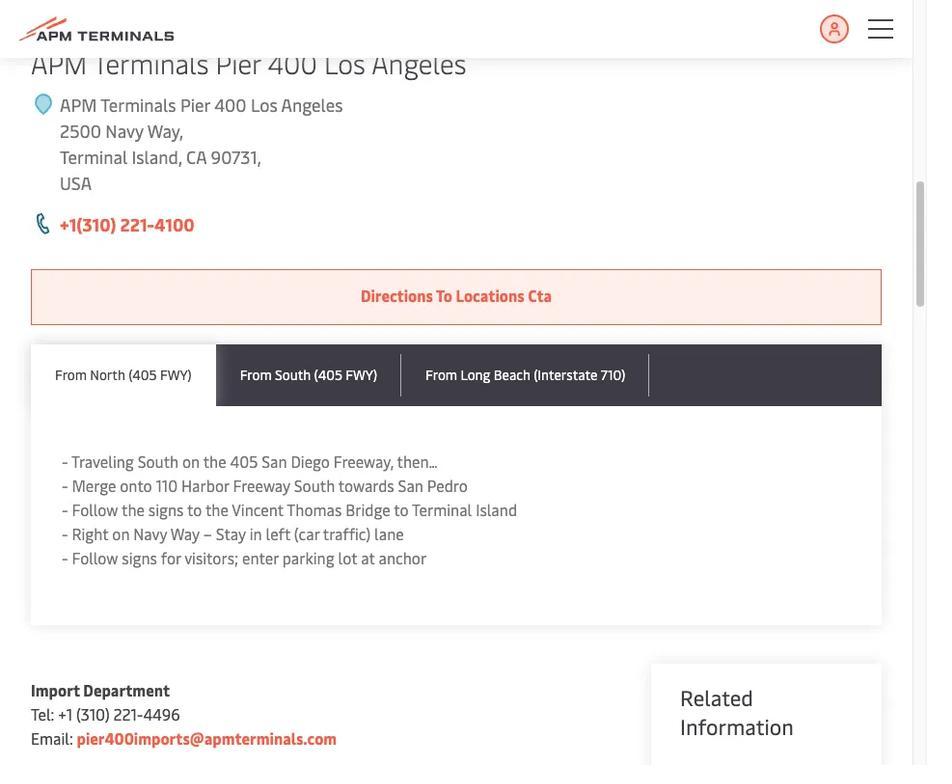 Task type: vqa. For each thing, say whether or not it's contained in the screenshot.
"we"
no



Task type: describe. For each thing, give the bounding box(es) containing it.
pier400imports@apmterminals.com
[[77, 727, 337, 749]]

pier for apm terminals pier 400 los angeles 2500 navy way, terminal island, ca 90731, usa
[[180, 93, 210, 117]]

3 - from the top
[[62, 499, 68, 520]]

vincent
[[232, 499, 284, 520]]

(405 for north
[[129, 366, 157, 384]]

terms
[[849, 31, 876, 44]]

- traveling south on the 405 san diego freeway, then… - merge onto 110 harbor freeway south towards san pedro - follow the signs to the vincent thomas bridge to terminal island - right on navy way – stay in left (car traffic) lane - follow signs for visitors; enter parking lot at anchor
[[62, 451, 517, 568]]

at
[[361, 547, 375, 568]]

inegi
[[814, 32, 838, 43]]

110
[[156, 475, 178, 496]]

(405 for south
[[314, 366, 342, 384]]

0 vertical spatial signs
[[148, 499, 184, 520]]

from for from south (405 fwy)
[[240, 366, 272, 384]]

navy inside apm terminals pier 400 los angeles 2500 navy way, terminal island, ca 90731, usa
[[105, 119, 143, 143]]

+1(310) 221-4100 link
[[60, 212, 195, 236]]

angeles for apm terminals pier 400 los angeles 2500 navy way, terminal island, ca 90731, usa
[[281, 93, 343, 117]]

405
[[230, 451, 258, 472]]

map data ©2023 google, inegi
[[704, 32, 838, 43]]

left
[[266, 523, 290, 544]]

terminals for apm terminals pier 400 los angeles
[[93, 44, 209, 81]]

1 vertical spatial signs
[[122, 547, 157, 568]]

way,
[[147, 119, 184, 143]]

from north (405 fwy) tab panel
[[31, 406, 882, 625]]

usa
[[60, 171, 92, 195]]

data
[[726, 32, 745, 43]]

map
[[704, 32, 723, 43]]

2 to from the left
[[394, 499, 409, 520]]

in
[[250, 523, 262, 544]]

way
[[171, 523, 200, 544]]

2 - from the top
[[62, 475, 68, 496]]

710)
[[601, 366, 625, 384]]

terms link
[[849, 31, 876, 44]]

freeway
[[233, 475, 290, 496]]

right
[[72, 523, 108, 544]]

1 horizontal spatial on
[[182, 451, 200, 472]]

thomas
[[287, 499, 342, 520]]

–
[[203, 523, 212, 544]]

department
[[83, 679, 170, 700]]

0 vertical spatial san
[[262, 451, 287, 472]]

1 - from the top
[[62, 451, 68, 472]]

from south (405 fwy) button
[[216, 344, 401, 406]]

island
[[476, 499, 517, 520]]

from north (405 fwy)
[[55, 366, 192, 384]]

400 for apm terminals pier 400 los angeles 2500 navy way, terminal island, ca 90731, usa
[[214, 93, 246, 117]]

apm terminals pier 400 los angeles
[[31, 44, 466, 81]]

for
[[161, 547, 181, 568]]

bridge
[[346, 499, 390, 520]]

lane
[[374, 523, 404, 544]]

fwy) for from south (405 fwy)
[[346, 366, 377, 384]]

+1(310) 221-4100
[[60, 212, 195, 236]]

(310)
[[76, 703, 110, 725]]

visitors;
[[184, 547, 238, 568]]

pier400imports@apmterminals.com link
[[77, 727, 337, 749]]

©2023
[[747, 32, 776, 43]]

90731,
[[211, 145, 262, 169]]

anchor
[[379, 547, 427, 568]]

freeway,
[[333, 451, 394, 472]]

5 - from the top
[[62, 547, 68, 568]]

0 vertical spatial 221-
[[120, 212, 154, 236]]

island,
[[132, 145, 182, 169]]

from long beach  (interstate 710) button
[[401, 344, 650, 406]]

import department tel: +1 (310) 221-4496 email: pier400imports@apmterminals.com
[[31, 679, 337, 749]]

(car
[[294, 523, 320, 544]]

tab list containing from north (405 fwy)
[[31, 344, 882, 406]]



Task type: locate. For each thing, give the bounding box(es) containing it.
1 vertical spatial pier
[[180, 93, 210, 117]]

beach
[[494, 366, 530, 384]]

1 vertical spatial terminals
[[101, 93, 176, 117]]

1 horizontal spatial angeles
[[372, 44, 466, 81]]

2 follow from the top
[[72, 547, 118, 568]]

0 horizontal spatial pier
[[180, 93, 210, 117]]

cta
[[528, 285, 552, 306]]

traffic)
[[323, 523, 371, 544]]

google image
[[36, 19, 99, 44]]

to up lane
[[394, 499, 409, 520]]

towards
[[338, 475, 394, 496]]

apm terminals pier 400 los angeles 2500 navy way, terminal island, ca 90731, usa
[[60, 93, 343, 195]]

1 horizontal spatial to
[[394, 499, 409, 520]]

400
[[268, 44, 317, 81], [214, 93, 246, 117]]

traveling
[[71, 451, 134, 472]]

pedro
[[427, 475, 468, 496]]

1 horizontal spatial terminal
[[412, 499, 472, 520]]

(interstate
[[534, 366, 598, 384]]

0 horizontal spatial angeles
[[281, 93, 343, 117]]

0 vertical spatial 400
[[268, 44, 317, 81]]

apm for apm terminals pier 400 los angeles 2500 navy way, terminal island, ca 90731, usa
[[60, 93, 97, 117]]

south inside button
[[275, 366, 311, 384]]

400 inside apm terminals pier 400 los angeles 2500 navy way, terminal island, ca 90731, usa
[[214, 93, 246, 117]]

0 vertical spatial angeles
[[372, 44, 466, 81]]

san up freeway
[[262, 451, 287, 472]]

los
[[324, 44, 366, 81], [251, 93, 278, 117]]

1 horizontal spatial pier
[[216, 44, 261, 81]]

4 - from the top
[[62, 523, 68, 544]]

1 horizontal spatial los
[[324, 44, 366, 81]]

los inside apm terminals pier 400 los angeles 2500 navy way, terminal island, ca 90731, usa
[[251, 93, 278, 117]]

0 vertical spatial terminals
[[93, 44, 209, 81]]

south up '110'
[[138, 451, 179, 472]]

(405 up diego
[[314, 366, 342, 384]]

the up harbor
[[203, 451, 226, 472]]

+1(310)
[[60, 212, 116, 236]]

fwy) for from north (405 fwy)
[[160, 366, 192, 384]]

then…
[[397, 451, 438, 472]]

2 fwy) from the left
[[346, 366, 377, 384]]

terminals inside apm terminals pier 400 los angeles 2500 navy way, terminal island, ca 90731, usa
[[101, 93, 176, 117]]

navy
[[105, 119, 143, 143], [133, 523, 167, 544]]

apm for apm terminals pier 400 los angeles
[[31, 44, 87, 81]]

1 vertical spatial 221-
[[113, 703, 143, 725]]

on
[[182, 451, 200, 472], [112, 523, 130, 544]]

angeles
[[372, 44, 466, 81], [281, 93, 343, 117]]

from inside from long beach  (interstate 710) button
[[426, 366, 457, 384]]

1 fwy) from the left
[[160, 366, 192, 384]]

0 horizontal spatial to
[[187, 499, 202, 520]]

navy up for
[[133, 523, 167, 544]]

from inside from south (405 fwy) button
[[240, 366, 272, 384]]

from north (405 fwy) button
[[31, 344, 216, 406]]

san
[[262, 451, 287, 472], [398, 475, 423, 496]]

follow down right at the bottom
[[72, 547, 118, 568]]

1 vertical spatial terminal
[[412, 499, 472, 520]]

the down onto
[[122, 499, 145, 520]]

from up 405
[[240, 366, 272, 384]]

the up –
[[205, 499, 229, 520]]

0 horizontal spatial 400
[[214, 93, 246, 117]]

1 horizontal spatial fwy)
[[346, 366, 377, 384]]

1 horizontal spatial san
[[398, 475, 423, 496]]

terminals
[[93, 44, 209, 81], [101, 93, 176, 117]]

on up harbor
[[182, 451, 200, 472]]

0 vertical spatial los
[[324, 44, 366, 81]]

onto
[[120, 475, 152, 496]]

0 vertical spatial terminal
[[60, 145, 127, 169]]

san down the then…
[[398, 475, 423, 496]]

(405 right north
[[129, 366, 157, 384]]

information
[[680, 712, 794, 741]]

1 follow from the top
[[72, 499, 118, 520]]

0 horizontal spatial fwy)
[[160, 366, 192, 384]]

ca
[[186, 145, 207, 169]]

-
[[62, 451, 68, 472], [62, 475, 68, 496], [62, 499, 68, 520], [62, 523, 68, 544], [62, 547, 68, 568]]

221- down department
[[113, 703, 143, 725]]

0 horizontal spatial terminal
[[60, 145, 127, 169]]

400 for apm terminals pier 400 los angeles
[[268, 44, 317, 81]]

1 horizontal spatial from
[[240, 366, 272, 384]]

0 vertical spatial apm
[[31, 44, 87, 81]]

diego
[[291, 451, 330, 472]]

4100
[[154, 212, 195, 236]]

pier for apm terminals pier 400 los angeles
[[216, 44, 261, 81]]

1 (405 from the left
[[129, 366, 157, 384]]

pier up way,
[[180, 93, 210, 117]]

2 from from the left
[[240, 366, 272, 384]]

long
[[461, 366, 490, 384]]

tab list
[[31, 344, 882, 406]]

import
[[31, 679, 80, 700]]

from long beach  (interstate 710)
[[426, 366, 625, 384]]

navy left way,
[[105, 119, 143, 143]]

(405
[[129, 366, 157, 384], [314, 366, 342, 384]]

pier inside apm terminals pier 400 los angeles 2500 navy way, terminal island, ca 90731, usa
[[180, 93, 210, 117]]

3 from from the left
[[426, 366, 457, 384]]

fwy) right north
[[160, 366, 192, 384]]

0 vertical spatial follow
[[72, 499, 118, 520]]

apm inside apm terminals pier 400 los angeles 2500 navy way, terminal island, ca 90731, usa
[[60, 93, 97, 117]]

1 vertical spatial angeles
[[281, 93, 343, 117]]

1 vertical spatial apm
[[60, 93, 97, 117]]

locations
[[456, 285, 524, 306]]

harbor
[[181, 475, 229, 496]]

221-
[[120, 212, 154, 236], [113, 703, 143, 725]]

google,
[[779, 32, 811, 43]]

directions to locations cta
[[361, 285, 552, 306]]

1 vertical spatial los
[[251, 93, 278, 117]]

2 vertical spatial south
[[294, 475, 335, 496]]

to
[[187, 499, 202, 520], [394, 499, 409, 520]]

1 vertical spatial navy
[[133, 523, 167, 544]]

signs down '110'
[[148, 499, 184, 520]]

1 to from the left
[[187, 499, 202, 520]]

0 horizontal spatial from
[[55, 366, 87, 384]]

angeles for apm terminals pier 400 los angeles
[[372, 44, 466, 81]]

from inside from north (405 fwy) button
[[55, 366, 87, 384]]

parking
[[282, 547, 334, 568]]

angeles inside apm terminals pier 400 los angeles 2500 navy way, terminal island, ca 90731, usa
[[281, 93, 343, 117]]

signs
[[148, 499, 184, 520], [122, 547, 157, 568]]

0 vertical spatial navy
[[105, 119, 143, 143]]

from for from long beach  (interstate 710)
[[426, 366, 457, 384]]

2 (405 from the left
[[314, 366, 342, 384]]

1 from from the left
[[55, 366, 87, 384]]

terminal down pedro
[[412, 499, 472, 520]]

1 horizontal spatial (405
[[314, 366, 342, 384]]

email:
[[31, 727, 73, 749]]

fwy)
[[160, 366, 192, 384], [346, 366, 377, 384]]

1 horizontal spatial 400
[[268, 44, 317, 81]]

1 vertical spatial follow
[[72, 547, 118, 568]]

related information
[[680, 683, 794, 741]]

from
[[55, 366, 87, 384], [240, 366, 272, 384], [426, 366, 457, 384]]

pier
[[216, 44, 261, 81], [180, 93, 210, 117]]

from left long
[[426, 366, 457, 384]]

terminal down 2500
[[60, 145, 127, 169]]

merge
[[72, 475, 116, 496]]

follow down merge
[[72, 499, 118, 520]]

terminals for apm terminals pier 400 los angeles 2500 navy way, terminal island, ca 90731, usa
[[101, 93, 176, 117]]

0 horizontal spatial san
[[262, 451, 287, 472]]

directions to locations cta link
[[31, 269, 882, 325]]

los for apm terminals pier 400 los angeles 2500 navy way, terminal island, ca 90731, usa
[[251, 93, 278, 117]]

to
[[436, 285, 452, 306]]

to up way
[[187, 499, 202, 520]]

signs left for
[[122, 547, 157, 568]]

2 horizontal spatial from
[[426, 366, 457, 384]]

stay
[[216, 523, 246, 544]]

1 vertical spatial san
[[398, 475, 423, 496]]

related
[[680, 683, 753, 712]]

1 vertical spatial south
[[138, 451, 179, 472]]

+1
[[58, 703, 72, 725]]

the
[[203, 451, 226, 472], [122, 499, 145, 520], [205, 499, 229, 520]]

los for apm terminals pier 400 los angeles
[[324, 44, 366, 81]]

2500
[[60, 119, 101, 143]]

from south (405 fwy)
[[240, 366, 377, 384]]

pier up apm terminals pier 400 los angeles 2500 navy way, terminal island, ca 90731, usa
[[216, 44, 261, 81]]

south up thomas
[[294, 475, 335, 496]]

221- inside "import department tel: +1 (310) 221-4496 email: pier400imports@apmterminals.com"
[[113, 703, 143, 725]]

0 vertical spatial pier
[[216, 44, 261, 81]]

from for from north (405 fwy)
[[55, 366, 87, 384]]

fwy) up freeway, on the bottom left
[[346, 366, 377, 384]]

1 vertical spatial 400
[[214, 93, 246, 117]]

from left north
[[55, 366, 87, 384]]

tel:
[[31, 703, 54, 725]]

enter
[[242, 547, 279, 568]]

south up diego
[[275, 366, 311, 384]]

terminal inside - traveling south on the 405 san diego freeway, then… - merge onto 110 harbor freeway south towards san pedro - follow the signs to the vincent thomas bridge to terminal island - right on navy way – stay in left (car traffic) lane - follow signs for visitors; enter parking lot at anchor
[[412, 499, 472, 520]]

4496
[[143, 703, 180, 725]]

lot
[[338, 547, 357, 568]]

0 vertical spatial on
[[182, 451, 200, 472]]

directions
[[361, 285, 433, 306]]

0 vertical spatial south
[[275, 366, 311, 384]]

map region
[[0, 0, 927, 159]]

north
[[90, 366, 125, 384]]

0 horizontal spatial on
[[112, 523, 130, 544]]

navy inside - traveling south on the 405 san diego freeway, then… - merge onto 110 harbor freeway south towards san pedro - follow the signs to the vincent thomas bridge to terminal island - right on navy way – stay in left (car traffic) lane - follow signs for visitors; enter parking lot at anchor
[[133, 523, 167, 544]]

0 horizontal spatial (405
[[129, 366, 157, 384]]

221- right +1(310)
[[120, 212, 154, 236]]

south
[[275, 366, 311, 384], [138, 451, 179, 472], [294, 475, 335, 496]]

1 vertical spatial on
[[112, 523, 130, 544]]

apm
[[31, 44, 87, 81], [60, 93, 97, 117]]

0 horizontal spatial los
[[251, 93, 278, 117]]

on right right at the bottom
[[112, 523, 130, 544]]

terminal inside apm terminals pier 400 los angeles 2500 navy way, terminal island, ca 90731, usa
[[60, 145, 127, 169]]



